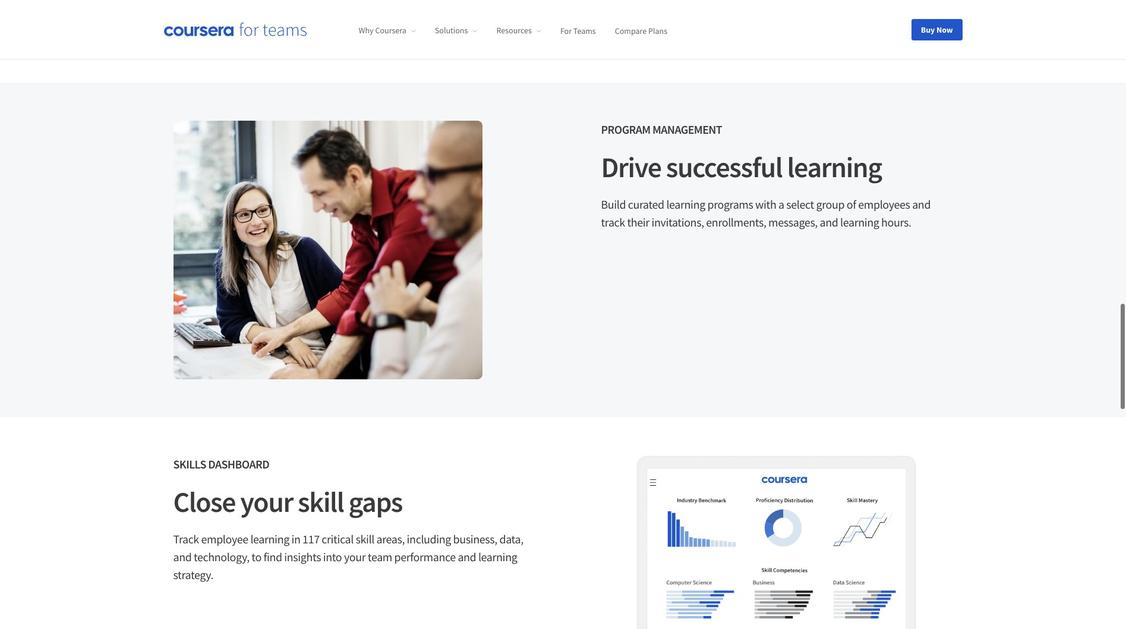 Task type: vqa. For each thing, say whether or not it's contained in the screenshot.
the Teams
yes



Task type: locate. For each thing, give the bounding box(es) containing it.
track
[[601, 215, 625, 230]]

skill up 'team'
[[356, 532, 375, 547]]

buy
[[922, 24, 936, 35]]

117
[[303, 532, 320, 547]]

resources
[[497, 25, 532, 36]]

learning
[[788, 149, 882, 185], [667, 197, 706, 212], [841, 215, 880, 230], [251, 532, 290, 547], [479, 550, 518, 565]]

learning up invitations,
[[667, 197, 706, 212]]

1 horizontal spatial your
[[344, 550, 366, 565]]

drive
[[601, 149, 662, 185]]

for teams link
[[561, 25, 596, 36]]

1 vertical spatial your
[[344, 550, 366, 565]]

skills dashboard 2 image
[[601, 456, 953, 629]]

your
[[240, 484, 293, 520], [344, 550, 366, 565]]

None button
[[372, 0, 418, 12], [420, 0, 499, 12], [501, 0, 561, 12], [564, 0, 662, 12], [665, 0, 703, 12], [706, 0, 792, 12], [372, 0, 418, 12], [420, 0, 499, 12], [501, 0, 561, 12], [564, 0, 662, 12], [665, 0, 703, 12], [706, 0, 792, 12]]

curated
[[628, 197, 665, 212]]

data,
[[500, 532, 524, 547]]

compare plans link
[[615, 25, 668, 36]]

skills dashboard
[[173, 457, 269, 472]]

program management
[[601, 122, 723, 137]]

programs
[[708, 197, 754, 212]]

management
[[653, 122, 723, 137]]

build
[[601, 197, 626, 212]]

employees
[[859, 197, 911, 212]]

skill inside track employee learning in 117 critical skill areas, including business, data, and technology, to find insights into your team performance and learning strategy.
[[356, 532, 375, 547]]

coursera for teams image
[[164, 23, 307, 36]]

close your skill gaps
[[173, 484, 403, 520]]

a
[[779, 197, 785, 212]]

drive successful learning
[[601, 149, 882, 185]]

your inside track employee learning in 117 critical skill areas, including business, data, and technology, to find insights into your team performance and learning strategy.
[[344, 550, 366, 565]]

group
[[817, 197, 845, 212]]

dashboard
[[208, 457, 269, 472]]

gaps
[[349, 484, 403, 520]]

build curated learning programs with a select group of employees and track their invitations, enrollments, messages, and learning hours.
[[601, 197, 931, 230]]

1 horizontal spatial skill
[[356, 532, 375, 547]]

0 horizontal spatial skill
[[298, 484, 344, 520]]

business,
[[453, 532, 498, 547]]

team
[[368, 550, 392, 565]]

and right employees at right
[[913, 197, 931, 212]]

learning up group
[[788, 149, 882, 185]]

buy now
[[922, 24, 953, 35]]

enrollments,
[[707, 215, 767, 230]]

learning for track employee learning in 117 critical skill areas, including business, data, and technology, to find insights into your team performance and learning strategy.
[[251, 532, 290, 547]]

resources link
[[497, 25, 542, 36]]

solutions
[[435, 25, 468, 36]]

0 horizontal spatial your
[[240, 484, 293, 520]]

learning for build curated learning programs with a select group of employees and track their invitations, enrollments, messages, and learning hours.
[[667, 197, 706, 212]]

close
[[173, 484, 236, 520]]

skill
[[298, 484, 344, 520], [356, 532, 375, 547]]

learning up find
[[251, 532, 290, 547]]

areas,
[[377, 532, 405, 547]]

of
[[847, 197, 857, 212]]

0 vertical spatial skill
[[298, 484, 344, 520]]

strategy.
[[173, 567, 214, 582]]

select
[[787, 197, 815, 212]]

why coursera link
[[359, 25, 416, 36]]

your down dashboard
[[240, 484, 293, 520]]

1 vertical spatial skill
[[356, 532, 375, 547]]

their
[[628, 215, 650, 230]]

compare plans
[[615, 25, 668, 36]]

why coursera
[[359, 25, 407, 36]]

invitations,
[[652, 215, 704, 230]]

for
[[561, 25, 572, 36]]

skill up '117' at the left of page
[[298, 484, 344, 520]]

and
[[913, 197, 931, 212], [820, 215, 839, 230], [173, 550, 192, 565], [458, 550, 476, 565]]

why integrations image
[[173, 121, 483, 380]]

your right into
[[344, 550, 366, 565]]



Task type: describe. For each thing, give the bounding box(es) containing it.
find
[[264, 550, 282, 565]]

compare
[[615, 25, 647, 36]]

track
[[173, 532, 199, 547]]

into
[[323, 550, 342, 565]]

and down track
[[173, 550, 192, 565]]

teams
[[574, 25, 596, 36]]

including
[[407, 532, 451, 547]]

performance
[[395, 550, 456, 565]]

with
[[756, 197, 777, 212]]

and down group
[[820, 215, 839, 230]]

learning down the of
[[841, 215, 880, 230]]

buy now button
[[912, 19, 963, 40]]

in
[[292, 532, 301, 547]]

successful
[[666, 149, 783, 185]]

and down business,
[[458, 550, 476, 565]]

now
[[937, 24, 953, 35]]

learning down data,
[[479, 550, 518, 565]]

program
[[601, 122, 651, 137]]

why
[[359, 25, 374, 36]]

0 vertical spatial your
[[240, 484, 293, 520]]

coursera
[[375, 25, 407, 36]]

messages,
[[769, 215, 818, 230]]

track employee learning in 117 critical skill areas, including business, data, and technology, to find insights into your team performance and learning strategy.
[[173, 532, 524, 582]]

learning for drive successful learning
[[788, 149, 882, 185]]

insights
[[284, 550, 321, 565]]

solutions link
[[435, 25, 478, 36]]

to
[[252, 550, 262, 565]]

hours.
[[882, 215, 912, 230]]

for teams
[[561, 25, 596, 36]]

popular option group
[[372, 0, 792, 12]]

employee
[[201, 532, 248, 547]]

critical
[[322, 532, 354, 547]]

skills
[[173, 457, 206, 472]]

technology,
[[194, 550, 250, 565]]

plans
[[649, 25, 668, 36]]



